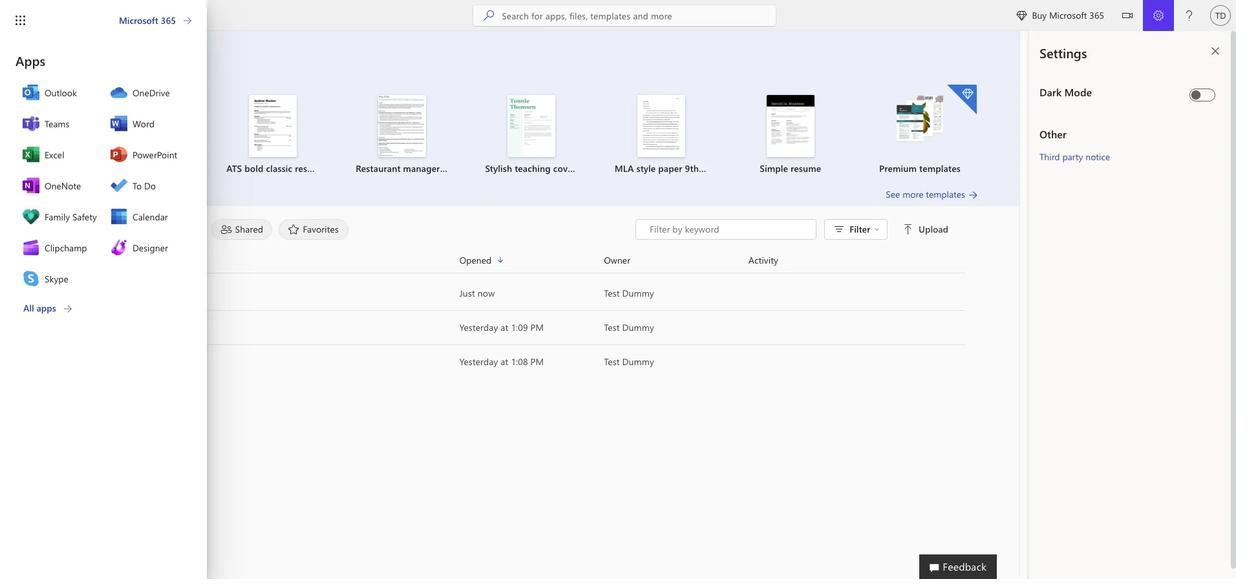 Task type: locate. For each thing, give the bounding box(es) containing it.
2 settings region from the left
[[1030, 31, 1237, 579]]

1 vertical spatial templates
[[926, 188, 966, 200]]

displaying 3 out of 5 files. status
[[636, 219, 951, 240]]

mode
[[1065, 85, 1092, 99]]

all apps
[[23, 302, 56, 314]]

calendar
[[133, 211, 168, 223]]

0 vertical spatial test dummy
[[604, 287, 654, 299]]

0 vertical spatial yesterday
[[460, 321, 498, 334]]

dummy
[[623, 287, 654, 299], [623, 321, 654, 334], [623, 356, 654, 368]]

1 vertical spatial test
[[604, 321, 620, 334]]

1:09
[[511, 321, 528, 334]]

1 test dummy from the top
[[604, 287, 654, 299]]

2 horizontal spatial resume
[[791, 162, 822, 175]]

tab list containing recently opened
[[100, 219, 636, 240]]

test for 1:09
[[604, 321, 620, 334]]

Filter by keyword text field
[[649, 223, 810, 236]]

name document cell
[[98, 282, 460, 305]]

0 vertical spatial templates
[[920, 162, 961, 175]]

simple resume
[[760, 162, 822, 175]]

1 resume from the left
[[295, 162, 326, 175]]

2 at from the top
[[501, 356, 509, 368]]

main content
[[44, 31, 1020, 380]]

powerpoint link
[[104, 140, 191, 171]]

1 vertical spatial at
[[501, 356, 509, 368]]

2 test from the top
[[604, 321, 620, 334]]

3 test dummy from the top
[[604, 356, 654, 368]]

dark mode element
[[1040, 85, 1185, 100]]

ats
[[226, 162, 242, 175]]

templates
[[920, 162, 961, 175], [926, 188, 966, 200]]

templates right more on the right of page
[[926, 188, 966, 200]]

recently opened element
[[103, 219, 205, 240]]

filter 
[[850, 223, 880, 235]]

yesterday down just now
[[460, 321, 498, 334]]

1 pm from the top
[[531, 321, 544, 334]]

 upload
[[904, 223, 949, 235]]

pm right 1:08
[[531, 356, 544, 368]]

1 vertical spatial test dummy
[[604, 321, 654, 334]]

0 vertical spatial test
[[604, 287, 620, 299]]

excel link
[[16, 140, 103, 171]]

apps
[[16, 52, 45, 69]]

tab list containing outlook
[[16, 77, 191, 295]]

ats bold classic resume
[[226, 162, 326, 175]]

microsoft 365
[[119, 14, 176, 27]]

recently opened
[[127, 223, 196, 235]]

mla style paper 9th edition element
[[604, 95, 731, 175]]

test dummy
[[604, 287, 654, 299], [604, 321, 654, 334], [604, 356, 654, 368]]

resume right simple
[[791, 162, 822, 175]]

None search field
[[474, 5, 776, 26]]

3 resume from the left
[[791, 162, 822, 175]]

3 dummy from the top
[[623, 356, 654, 368]]

teams link
[[16, 109, 103, 140]]

test dummy for 1:08
[[604, 356, 654, 368]]

1 yesterday from the top
[[460, 321, 498, 334]]

favorites tab
[[276, 219, 352, 240]]

test for 1:08
[[604, 356, 620, 368]]

apps
[[37, 302, 56, 314]]

manager
[[403, 162, 440, 175]]

2 dummy from the top
[[623, 321, 654, 334]]

2 pm from the top
[[531, 356, 544, 368]]

0 vertical spatial at
[[501, 321, 509, 334]]

3 test from the top
[[604, 356, 620, 368]]

pm
[[531, 321, 544, 334], [531, 356, 544, 368]]

yesterday at 1:08 pm
[[460, 356, 544, 368]]

2 vertical spatial test
[[604, 356, 620, 368]]

1 at from the top
[[501, 321, 509, 334]]

2 yesterday from the top
[[460, 356, 498, 368]]

 buy microsoft 365
[[1017, 9, 1105, 21]]

0 horizontal spatial 365
[[161, 14, 176, 27]]

third party notice link
[[1040, 151, 1111, 163]]

family safety
[[45, 211, 97, 223]]

resume
[[295, 162, 326, 175], [443, 162, 473, 175], [791, 162, 822, 175]]

Search box. Suggestions appear as you type. search field
[[502, 5, 776, 26]]

name button
[[98, 253, 460, 268]]

0 vertical spatial dummy
[[623, 287, 654, 299]]

restaurant manager resume element
[[346, 95, 473, 175]]

notice
[[1086, 151, 1111, 163]]

see
[[886, 188, 901, 200]]

simple resume image
[[767, 95, 815, 157]]

settings region
[[991, 31, 1237, 579], [1030, 31, 1237, 579]]

365
[[1090, 9, 1105, 21], [161, 14, 176, 27]]

premium templates element
[[863, 85, 977, 175]]

templates up see more templates button
[[920, 162, 961, 175]]

to do
[[133, 180, 156, 192]]

at left the 1:09
[[501, 321, 509, 334]]

restaurant
[[356, 162, 401, 175]]

excel
[[45, 149, 64, 161]]


[[1017, 10, 1027, 21]]

yesterday left 1:08
[[460, 356, 498, 368]]

mla style paper 9th edition image
[[637, 95, 685, 157]]

designer link
[[104, 233, 191, 264]]

just
[[460, 287, 475, 299]]

1 horizontal spatial 365
[[1090, 9, 1105, 21]]

microsoft
[[1050, 9, 1088, 21], [119, 14, 158, 27]]

create image
[[16, 79, 28, 92]]

row
[[98, 253, 966, 274]]

ats bold classic resume image
[[249, 95, 297, 157]]

yesterday for yesterday at 1:08 pm
[[460, 356, 498, 368]]

favorites element
[[279, 219, 349, 240]]

resume right classic
[[295, 162, 326, 175]]

2 test dummy from the top
[[604, 321, 654, 334]]

1 vertical spatial dummy
[[623, 321, 654, 334]]

1 horizontal spatial microsoft
[[1050, 9, 1088, 21]]

more
[[903, 188, 924, 200]]

resume right manager
[[443, 162, 473, 175]]

2 vertical spatial dummy
[[623, 356, 654, 368]]

classic
[[266, 162, 293, 175]]

paper
[[659, 162, 683, 175]]

other element
[[1040, 127, 1221, 142]]

at
[[501, 321, 509, 334], [501, 356, 509, 368]]

0 vertical spatial pm
[[531, 321, 544, 334]]

simple
[[760, 162, 788, 175]]

1 vertical spatial yesterday
[[460, 356, 498, 368]]

opened
[[460, 254, 492, 266]]

family
[[45, 211, 70, 223]]

cover
[[553, 162, 576, 175]]

row containing name
[[98, 253, 966, 274]]

teams
[[45, 118, 69, 130]]

microsoft 365 link
[[119, 14, 191, 28]]

pm right the 1:09
[[531, 321, 544, 334]]

favorites
[[303, 223, 339, 235]]

yesterday
[[460, 321, 498, 334], [460, 356, 498, 368]]

list
[[85, 83, 979, 188]]

0 horizontal spatial microsoft
[[119, 14, 158, 27]]

1 vertical spatial pm
[[531, 356, 544, 368]]

list containing blank document
[[85, 83, 979, 188]]

navigation
[[0, 31, 44, 429]]

1 horizontal spatial resume
[[443, 162, 473, 175]]

at left 1:08
[[501, 356, 509, 368]]

shared element
[[211, 219, 273, 240]]

owner button
[[604, 253, 749, 268]]

2 vertical spatial test dummy
[[604, 356, 654, 368]]

0 horizontal spatial resume
[[295, 162, 326, 175]]

third party notice
[[1040, 151, 1111, 163]]

opened
[[165, 223, 196, 235]]

to do link
[[104, 171, 191, 202]]

tab list
[[16, 77, 191, 295], [100, 219, 636, 240]]

test
[[604, 287, 620, 299], [604, 321, 620, 334], [604, 356, 620, 368]]


[[904, 224, 914, 235]]

recently opened tab
[[100, 219, 208, 240]]



Task type: vqa. For each thing, say whether or not it's contained in the screenshot.
Activity
yes



Task type: describe. For each thing, give the bounding box(es) containing it.
outlook image
[[16, 296, 28, 309]]

buy
[[1032, 9, 1047, 21]]

powerpoint image
[[16, 260, 28, 273]]

restaurant manager resume image
[[379, 95, 426, 157]]

shared tab
[[208, 219, 276, 240]]

yesterday at 1:09 pm
[[460, 321, 544, 334]]

tab list inside main content
[[100, 219, 636, 240]]

party
[[1063, 151, 1084, 163]]

apps image
[[16, 151, 28, 164]]

dark
[[1040, 85, 1062, 99]]

opened button
[[460, 253, 604, 268]]

test dummy for 1:09
[[604, 321, 654, 334]]

main content containing blank document
[[44, 31, 1020, 380]]

1 settings region from the left
[[991, 31, 1237, 579]]

excel image
[[16, 224, 28, 237]]

at for 1:09
[[501, 321, 509, 334]]

onedrive
[[133, 87, 170, 99]]

third
[[1040, 151, 1060, 163]]

designer
[[133, 242, 168, 254]]


[[1123, 10, 1133, 21]]

name shopping list cell
[[98, 351, 460, 374]]

list inside main content
[[85, 83, 979, 188]]

dummy for 1:08
[[623, 356, 654, 368]]

buy microsoft 365 banner
[[0, 0, 1237, 34]]

to
[[133, 180, 142, 192]]

just now
[[460, 287, 495, 299]]

my content image
[[16, 115, 28, 128]]

teaching
[[515, 162, 551, 175]]

all
[[23, 302, 34, 314]]

blank document
[[110, 162, 178, 175]]

mla
[[615, 162, 634, 175]]

premium
[[880, 162, 917, 175]]

restaurant manager resume
[[356, 162, 473, 175]]

document
[[135, 162, 178, 175]]

onenote link
[[16, 171, 103, 202]]

9th
[[685, 162, 699, 175]]

word link
[[104, 109, 191, 140]]

premium templates image
[[896, 95, 944, 143]]

simple resume element
[[734, 95, 848, 175]]

clipchamp link
[[16, 233, 103, 264]]

premium templates
[[880, 162, 961, 175]]

2 resume from the left
[[443, 162, 473, 175]]

pm for yesterday at 1:09 pm
[[531, 321, 544, 334]]

blank
[[110, 162, 133, 175]]

filter
[[850, 223, 871, 235]]

premium templates diamond image
[[947, 85, 977, 114]]


[[874, 227, 880, 232]]

mla style paper 9th edition
[[615, 162, 731, 175]]

see more templates button
[[886, 188, 979, 201]]

1 test from the top
[[604, 287, 620, 299]]

templates inside see more templates button
[[926, 188, 966, 200]]

all apps button
[[23, 302, 72, 316]]

stylish
[[485, 162, 512, 175]]

name document 1 cell
[[98, 316, 460, 340]]

outlook link
[[16, 78, 103, 109]]

other
[[1040, 127, 1067, 141]]

clipchamp
[[45, 242, 87, 254]]

templates inside premium templates 'element'
[[920, 162, 961, 175]]

yesterday for yesterday at 1:09 pm
[[460, 321, 498, 334]]

feedback button
[[920, 555, 997, 579]]

dummy for 1:09
[[623, 321, 654, 334]]

edition
[[702, 162, 731, 175]]

activity, column 4 of 4 column header
[[749, 253, 966, 268]]

stylish teaching cover letter
[[485, 162, 601, 175]]

shared
[[235, 223, 263, 235]]

pm for yesterday at 1:08 pm
[[531, 356, 544, 368]]

style
[[637, 162, 656, 175]]

skype link
[[16, 264, 103, 295]]

dark mode
[[1040, 85, 1092, 99]]

settings
[[1040, 44, 1088, 61]]

word image
[[16, 188, 28, 200]]

now
[[478, 287, 495, 299]]

name
[[98, 254, 122, 266]]

activity
[[749, 254, 779, 266]]

td button
[[1206, 0, 1237, 31]]

365 inside banner
[[1090, 9, 1105, 21]]

stylish teaching cover letter element
[[475, 95, 601, 175]]

blank document element
[[87, 95, 201, 175]]

stylish teaching cover letter image
[[508, 95, 556, 157]]

upload
[[919, 223, 949, 235]]

td
[[1216, 11, 1226, 20]]

1:08
[[511, 356, 528, 368]]

 button
[[1112, 0, 1143, 34]]

microsoft inside banner
[[1050, 9, 1088, 21]]

recently
[[127, 223, 162, 235]]

feedback
[[943, 560, 987, 574]]

owner
[[604, 254, 631, 266]]

1 dummy from the top
[[623, 287, 654, 299]]

safety
[[72, 211, 97, 223]]

powerpoint
[[133, 149, 177, 161]]

bold
[[245, 162, 264, 175]]

word
[[133, 118, 154, 130]]

letter
[[579, 162, 601, 175]]

see more templates
[[886, 188, 966, 200]]

family safety link
[[16, 202, 103, 233]]

do
[[144, 180, 156, 192]]

skype
[[45, 273, 68, 285]]

at for 1:08
[[501, 356, 509, 368]]

onedrive link
[[104, 78, 191, 109]]

calendar link
[[104, 202, 191, 233]]

ats bold classic resume element
[[216, 95, 330, 175]]



